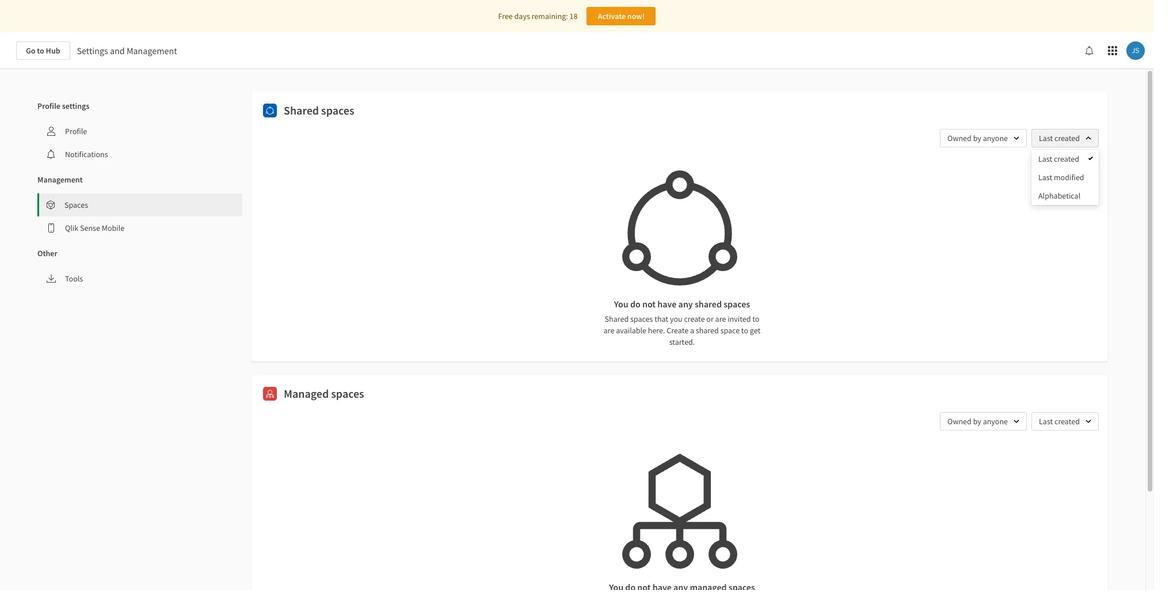 Task type: vqa. For each thing, say whether or not it's contained in the screenshot.
tab list at the left of page containing Automations
no



Task type: describe. For each thing, give the bounding box(es) containing it.
go
[[26, 45, 35, 56]]

spaces link
[[39, 193, 242, 217]]

have
[[658, 298, 677, 310]]

settings and management
[[77, 45, 177, 56]]

managed
[[284, 386, 329, 401]]

qlik
[[65, 223, 78, 233]]

Last created field
[[1032, 129, 1099, 147]]

do
[[631, 298, 641, 310]]

qlik sense mobile link
[[37, 217, 242, 240]]

last modified element
[[1039, 172, 1085, 183]]

available
[[616, 325, 647, 336]]

activate
[[598, 11, 626, 21]]

any
[[679, 298, 693, 310]]

last created for list box containing last created
[[1039, 154, 1080, 164]]

alphabetical element
[[1039, 191, 1081, 201]]

last for last modified element
[[1039, 172, 1053, 183]]

last created element
[[1039, 154, 1080, 164]]

alphabetical
[[1039, 191, 1081, 201]]

last modified
[[1039, 172, 1085, 183]]

1 vertical spatial created
[[1054, 154, 1080, 164]]

other
[[37, 248, 57, 259]]

1 vertical spatial shared
[[696, 325, 719, 336]]

invited
[[728, 314, 751, 324]]

not
[[643, 298, 656, 310]]

days
[[515, 11, 530, 21]]

last inside field
[[1039, 133, 1053, 143]]

create
[[667, 325, 689, 336]]

free
[[498, 11, 513, 21]]

shared inside you do not have any shared spaces shared spaces that you create or are invited to are available here. create a shared space to get started.
[[605, 314, 629, 324]]

0 vertical spatial shared
[[695, 298, 722, 310]]

or
[[707, 314, 714, 324]]

activate now! link
[[587, 7, 656, 25]]

go to hub
[[26, 45, 60, 56]]

last for last created element
[[1039, 154, 1053, 164]]

activate now!
[[598, 11, 645, 21]]

free days remaining: 18
[[498, 11, 578, 21]]

tools
[[65, 274, 83, 284]]

managed spaces
[[284, 386, 364, 401]]

profile link
[[37, 120, 242, 143]]



Task type: locate. For each thing, give the bounding box(es) containing it.
shared down or
[[696, 325, 719, 336]]

list box containing last created
[[1032, 150, 1099, 205]]

profile left the settings
[[37, 101, 60, 111]]

profile inside 'link'
[[65, 126, 87, 136]]

last created up last modified element
[[1039, 154, 1080, 164]]

started.
[[670, 337, 695, 347]]

management right the and
[[127, 45, 177, 56]]

18
[[570, 11, 578, 21]]

settings
[[77, 45, 108, 56]]

settings
[[62, 101, 89, 111]]

to inside go to hub link
[[37, 45, 44, 56]]

last up last created element
[[1039, 133, 1053, 143]]

1 vertical spatial last
[[1039, 154, 1053, 164]]

0 vertical spatial last
[[1039, 133, 1053, 143]]

hub
[[46, 45, 60, 56]]

you
[[614, 298, 629, 310]]

last
[[1039, 133, 1053, 143], [1039, 154, 1053, 164], [1039, 172, 1053, 183]]

created
[[1055, 133, 1080, 143], [1054, 154, 1080, 164]]

list box
[[1032, 150, 1099, 205]]

created up last created element
[[1055, 133, 1080, 143]]

0 vertical spatial are
[[716, 314, 726, 324]]

0 horizontal spatial management
[[37, 174, 83, 185]]

shared
[[695, 298, 722, 310], [696, 325, 719, 336]]

go to hub link
[[16, 41, 70, 60]]

profile settings
[[37, 101, 89, 111]]

last created inside list box
[[1039, 154, 1080, 164]]

to left get
[[742, 325, 749, 336]]

profile for profile settings
[[37, 101, 60, 111]]

0 horizontal spatial profile
[[37, 101, 60, 111]]

shared up or
[[695, 298, 722, 310]]

1 vertical spatial to
[[753, 314, 760, 324]]

to
[[37, 45, 44, 56], [753, 314, 760, 324], [742, 325, 749, 336]]

remaining:
[[532, 11, 568, 21]]

are left the "available"
[[604, 325, 615, 336]]

created up modified
[[1054, 154, 1080, 164]]

to right go
[[37, 45, 44, 56]]

shared
[[284, 103, 319, 117], [605, 314, 629, 324]]

1 horizontal spatial profile
[[65, 126, 87, 136]]

mobile
[[102, 223, 125, 233]]

that
[[655, 314, 669, 324]]

tools link
[[37, 267, 242, 290]]

1 vertical spatial are
[[604, 325, 615, 336]]

management up spaces
[[37, 174, 83, 185]]

1 vertical spatial last created
[[1039, 154, 1080, 164]]

last created
[[1039, 133, 1080, 143], [1039, 154, 1080, 164]]

1 vertical spatial profile
[[65, 126, 87, 136]]

0 horizontal spatial are
[[604, 325, 615, 336]]

last created for last created field
[[1039, 133, 1080, 143]]

0 horizontal spatial shared
[[284, 103, 319, 117]]

1 horizontal spatial are
[[716, 314, 726, 324]]

profile up the notifications
[[65, 126, 87, 136]]

spaces
[[64, 200, 88, 210]]

last up last modified element
[[1039, 154, 1053, 164]]

space
[[721, 325, 740, 336]]

modified
[[1054, 172, 1085, 183]]

1 horizontal spatial management
[[127, 45, 177, 56]]

0 vertical spatial management
[[127, 45, 177, 56]]

last created inside last created field
[[1039, 133, 1080, 143]]

are right or
[[716, 314, 726, 324]]

are
[[716, 314, 726, 324], [604, 325, 615, 336]]

you
[[670, 314, 683, 324]]

you do not have any shared spaces shared spaces that you create or are invited to are available here. create a shared space to get started.
[[604, 298, 761, 347]]

now!
[[628, 11, 645, 21]]

1 vertical spatial management
[[37, 174, 83, 185]]

0 vertical spatial last created
[[1039, 133, 1080, 143]]

shared spaces
[[284, 103, 354, 117]]

last created up last created element
[[1039, 133, 1080, 143]]

notifications
[[65, 149, 108, 160]]

create
[[684, 314, 705, 324]]

0 vertical spatial to
[[37, 45, 44, 56]]

0 vertical spatial shared
[[284, 103, 319, 117]]

a
[[690, 325, 694, 336]]

qlik sense mobile
[[65, 223, 125, 233]]

to up get
[[753, 314, 760, 324]]

spaces
[[321, 103, 354, 117], [724, 298, 750, 310], [631, 314, 653, 324], [331, 386, 364, 401]]

0 vertical spatial profile
[[37, 101, 60, 111]]

1 vertical spatial shared
[[605, 314, 629, 324]]

sense
[[80, 223, 100, 233]]

profile for profile
[[65, 126, 87, 136]]

1 horizontal spatial shared
[[605, 314, 629, 324]]

0 horizontal spatial to
[[37, 45, 44, 56]]

and
[[110, 45, 125, 56]]

0 vertical spatial created
[[1055, 133, 1080, 143]]

2 horizontal spatial to
[[753, 314, 760, 324]]

last down last created element
[[1039, 172, 1053, 183]]

1 horizontal spatial to
[[742, 325, 749, 336]]

created inside field
[[1055, 133, 1080, 143]]

2 vertical spatial last
[[1039, 172, 1053, 183]]

get
[[750, 325, 761, 336]]

management
[[127, 45, 177, 56], [37, 174, 83, 185]]

notifications link
[[37, 143, 242, 166]]

here.
[[648, 325, 665, 336]]

2 vertical spatial to
[[742, 325, 749, 336]]

profile
[[37, 101, 60, 111], [65, 126, 87, 136]]



